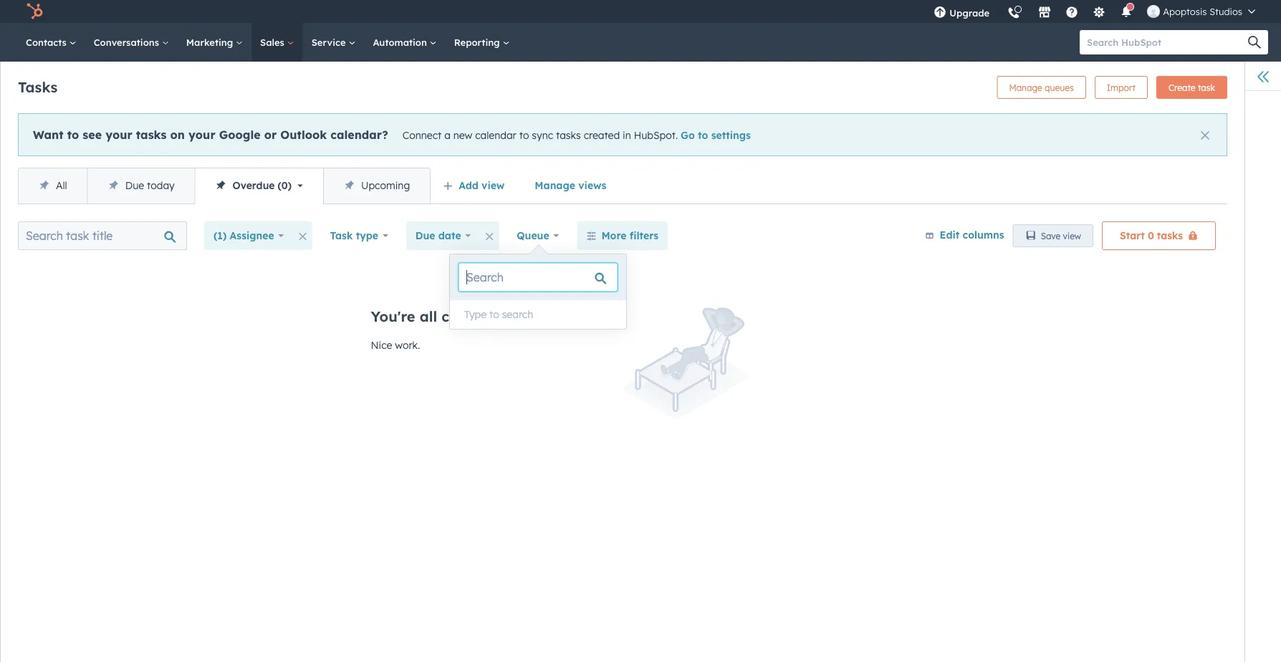 Task type: describe. For each thing, give the bounding box(es) containing it.
up
[[496, 308, 514, 325]]

queue
[[517, 229, 550, 242]]

to left see
[[67, 127, 79, 142]]

due today
[[125, 179, 175, 192]]

sales
[[260, 36, 287, 48]]

hubspot link
[[17, 3, 54, 20]]

created
[[584, 129, 620, 141]]

work.
[[395, 339, 420, 352]]

tara schultz image
[[1148, 5, 1161, 18]]

settings link
[[1085, 0, 1115, 23]]

apoptosis studios button
[[1139, 0, 1264, 23]]

apoptosis studios
[[1164, 5, 1243, 17]]

go
[[681, 129, 695, 141]]

reporting link
[[446, 23, 519, 62]]

Search HubSpot search field
[[1080, 30, 1256, 54]]

to right go
[[698, 129, 709, 141]]

type
[[356, 229, 378, 242]]

you're
[[371, 308, 415, 325]]

start
[[1120, 229, 1145, 242]]

save view
[[1041, 230, 1082, 241]]

notifications image
[[1121, 6, 1133, 19]]

2 your from the left
[[189, 127, 216, 142]]

manage for manage queues
[[1010, 82, 1043, 93]]

view for save view
[[1063, 230, 1082, 241]]

marketplaces button
[[1030, 0, 1060, 23]]

overdue
[[233, 179, 275, 192]]

hubspot.
[[634, 129, 678, 141]]

on inside alert
[[170, 127, 185, 142]]

task
[[330, 229, 353, 242]]

settings image
[[1093, 6, 1106, 19]]

automation link
[[364, 23, 446, 62]]

manage for manage views
[[535, 179, 576, 192]]

calling icon button
[[1002, 1, 1027, 23]]

navigation containing all
[[18, 168, 431, 204]]

new
[[454, 129, 473, 141]]

date
[[439, 229, 461, 242]]

upcoming link
[[323, 168, 430, 204]]

views
[[579, 179, 607, 192]]

import
[[1107, 82, 1136, 93]]

more filters
[[602, 229, 659, 242]]

columns
[[963, 228, 1005, 241]]

in
[[623, 129, 631, 141]]

today
[[147, 179, 175, 192]]

settings
[[712, 129, 751, 141]]

contacts
[[26, 36, 69, 48]]

calendar
[[475, 129, 517, 141]]

Search search field
[[459, 263, 618, 292]]

manage queues
[[1010, 82, 1074, 93]]

sync
[[532, 129, 553, 141]]

studios
[[1210, 5, 1243, 17]]

task type
[[330, 229, 378, 242]]

google
[[219, 127, 261, 142]]

upcoming
[[361, 179, 410, 192]]

see
[[83, 127, 102, 142]]

menu containing apoptosis studios
[[926, 0, 1264, 28]]

outlook
[[281, 127, 327, 142]]

(1)
[[214, 229, 227, 242]]

overdue ( 0 )
[[233, 179, 292, 192]]

save view button
[[1013, 224, 1094, 247]]

or
[[264, 127, 277, 142]]

queues
[[1045, 82, 1074, 93]]

want
[[33, 127, 63, 142]]

caught
[[442, 308, 492, 325]]

calendar?
[[331, 127, 388, 142]]

search
[[502, 308, 533, 321]]

due date button
[[406, 221, 481, 250]]

all
[[56, 179, 67, 192]]

(
[[278, 179, 282, 192]]

marketing
[[186, 36, 236, 48]]

0 horizontal spatial tasks
[[136, 127, 167, 142]]

to left sync
[[520, 129, 529, 141]]

add view button
[[434, 171, 517, 200]]



Task type: vqa. For each thing, say whether or not it's contained in the screenshot.
the bottommost the
no



Task type: locate. For each thing, give the bounding box(es) containing it.
on
[[170, 127, 185, 142], [519, 308, 537, 325]]

type to search
[[464, 308, 533, 321]]

navigation
[[18, 168, 431, 204]]

nice
[[371, 339, 392, 352]]

connect a new calendar to sync tasks created in hubspot. go to settings
[[403, 129, 751, 141]]

search image
[[1249, 36, 1262, 49]]

nice work.
[[371, 339, 420, 352]]

1 horizontal spatial your
[[189, 127, 216, 142]]

hubspot image
[[26, 3, 43, 20]]

on right up
[[519, 308, 537, 325]]

your left google
[[189, 127, 216, 142]]

marketplaces image
[[1039, 6, 1052, 19]]

search button
[[1242, 30, 1269, 54]]

Search task title search field
[[18, 221, 187, 250]]

go to settings link
[[681, 129, 751, 141]]

conversations
[[94, 36, 162, 48]]

view right "save"
[[1063, 230, 1082, 241]]

you're all caught up on tasks.
[[371, 308, 582, 325]]

want to see your tasks on your google or outlook calendar? alert
[[18, 113, 1228, 156]]

view for add view
[[482, 179, 505, 192]]

1 horizontal spatial 0
[[1148, 229, 1155, 242]]

upgrade
[[950, 7, 990, 19]]

0 horizontal spatial due
[[125, 179, 144, 192]]

tasks
[[18, 78, 58, 96]]

service
[[312, 36, 349, 48]]

due left date
[[416, 229, 435, 242]]

your right see
[[105, 127, 132, 142]]

manage left queues at the right of page
[[1010, 82, 1043, 93]]

1 vertical spatial on
[[519, 308, 537, 325]]

add view
[[459, 179, 505, 192]]

(1) assignee button
[[204, 221, 294, 250]]

0 vertical spatial view
[[482, 179, 505, 192]]

0 vertical spatial 0
[[282, 179, 288, 192]]

edit columns button
[[925, 226, 1005, 245]]

0 horizontal spatial manage
[[535, 179, 576, 192]]

start 0 tasks button
[[1102, 221, 1216, 250]]

tasks up the due today
[[136, 127, 167, 142]]

manage queues link
[[997, 76, 1087, 99]]

manage views link
[[526, 171, 616, 200]]

more
[[602, 229, 627, 242]]

tasks right sync
[[556, 129, 581, 141]]

manage views
[[535, 179, 607, 192]]

due for due today
[[125, 179, 144, 192]]

1 horizontal spatial view
[[1063, 230, 1082, 241]]

0
[[282, 179, 288, 192], [1148, 229, 1155, 242]]

0 horizontal spatial 0
[[282, 179, 288, 192]]

tasks
[[136, 127, 167, 142], [556, 129, 581, 141], [1158, 229, 1183, 242]]

help button
[[1060, 0, 1085, 23]]

due for due date
[[416, 229, 435, 242]]

add
[[459, 179, 479, 192]]

to
[[67, 127, 79, 142], [520, 129, 529, 141], [698, 129, 709, 141], [490, 308, 499, 321]]

0 horizontal spatial your
[[105, 127, 132, 142]]

automation
[[373, 36, 430, 48]]

0 horizontal spatial view
[[482, 179, 505, 192]]

)
[[288, 179, 292, 192]]

view inside button
[[1063, 230, 1082, 241]]

contacts link
[[17, 23, 85, 62]]

reporting
[[454, 36, 503, 48]]

tasks right start
[[1158, 229, 1183, 242]]

tasks banner
[[18, 72, 1228, 99]]

1 vertical spatial manage
[[535, 179, 576, 192]]

task
[[1198, 82, 1216, 93]]

on up today at the left of page
[[170, 127, 185, 142]]

2 horizontal spatial tasks
[[1158, 229, 1183, 242]]

close image
[[1201, 131, 1210, 140]]

import link
[[1095, 76, 1148, 99]]

assignee
[[230, 229, 274, 242]]

start 0 tasks
[[1120, 229, 1183, 242]]

tasks inside button
[[1158, 229, 1183, 242]]

0 vertical spatial due
[[125, 179, 144, 192]]

0 right overdue
[[282, 179, 288, 192]]

type
[[464, 308, 487, 321]]

due left today at the left of page
[[125, 179, 144, 192]]

1 horizontal spatial tasks
[[556, 129, 581, 141]]

more filters link
[[577, 221, 668, 250]]

(1) assignee
[[214, 229, 274, 242]]

help image
[[1066, 6, 1079, 19]]

1 horizontal spatial on
[[519, 308, 537, 325]]

edit columns
[[940, 228, 1005, 241]]

menu
[[926, 0, 1264, 28]]

manage inside tasks banner
[[1010, 82, 1043, 93]]

1 vertical spatial due
[[416, 229, 435, 242]]

want to see your tasks on your google or outlook calendar?
[[33, 127, 388, 142]]

notifications button
[[1115, 0, 1139, 23]]

sales link
[[252, 23, 303, 62]]

save
[[1041, 230, 1061, 241]]

upgrade image
[[934, 6, 947, 19]]

apoptosis
[[1164, 5, 1207, 17]]

your
[[105, 127, 132, 142], [189, 127, 216, 142]]

conversations link
[[85, 23, 178, 62]]

0 horizontal spatial on
[[170, 127, 185, 142]]

edit
[[940, 228, 960, 241]]

all
[[420, 308, 437, 325]]

0 inside button
[[1148, 229, 1155, 242]]

due inside popup button
[[416, 229, 435, 242]]

connect
[[403, 129, 442, 141]]

view inside popup button
[[482, 179, 505, 192]]

1 your from the left
[[105, 127, 132, 142]]

queue button
[[508, 221, 569, 250]]

to right type
[[490, 308, 499, 321]]

due today link
[[87, 168, 195, 204]]

manage left the views
[[535, 179, 576, 192]]

a
[[445, 129, 451, 141]]

view right add
[[482, 179, 505, 192]]

1 vertical spatial 0
[[1148, 229, 1155, 242]]

due
[[125, 179, 144, 192], [416, 229, 435, 242]]

calling icon image
[[1008, 7, 1021, 20]]

due date
[[416, 229, 461, 242]]

0 right start
[[1148, 229, 1155, 242]]

filters
[[630, 229, 659, 242]]

create task
[[1169, 82, 1216, 93]]

0 vertical spatial manage
[[1010, 82, 1043, 93]]

marketing link
[[178, 23, 252, 62]]

1 horizontal spatial manage
[[1010, 82, 1043, 93]]

service link
[[303, 23, 364, 62]]

all link
[[19, 168, 87, 204]]

1 horizontal spatial due
[[416, 229, 435, 242]]

1 vertical spatial view
[[1063, 230, 1082, 241]]

task type button
[[321, 221, 398, 250]]

due inside 'link'
[[125, 179, 144, 192]]

0 vertical spatial on
[[170, 127, 185, 142]]

create task link
[[1157, 76, 1228, 99]]

create
[[1169, 82, 1196, 93]]



